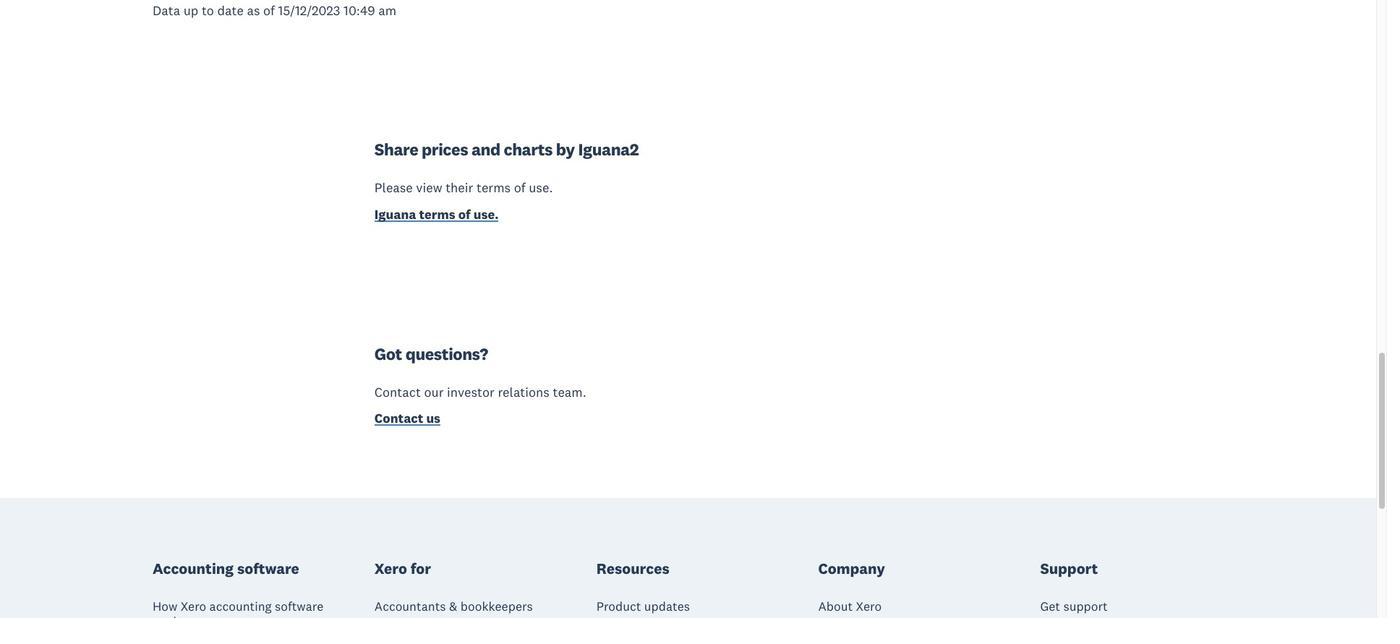 Task type: vqa. For each thing, say whether or not it's contained in the screenshot.
the business within Businesses Need Budgets. So How Do You Go About Setting A Business Budget? What Are The Main Things You Need To Put In?
no



Task type: locate. For each thing, give the bounding box(es) containing it.
2 horizontal spatial xero
[[856, 599, 882, 615]]

1 horizontal spatial terms
[[477, 180, 511, 196]]

terms right their
[[477, 180, 511, 196]]

iguana terms of use. link
[[375, 206, 499, 226]]

of right as
[[263, 2, 275, 19]]

share prices and charts by iguana2
[[375, 139, 639, 160]]

2 horizontal spatial of
[[514, 180, 526, 196]]

relations
[[498, 384, 550, 401]]

0 horizontal spatial of
[[263, 2, 275, 19]]

support
[[1041, 559, 1098, 579]]

xero right how
[[181, 599, 206, 615]]

software
[[237, 559, 299, 579], [275, 599, 324, 615]]

accountants & bookkeepers
[[375, 599, 533, 615]]

get support link
[[1041, 599, 1108, 615]]

xero right 'about'
[[856, 599, 882, 615]]

charts
[[504, 139, 553, 160]]

am
[[379, 2, 397, 19]]

xero left for
[[375, 559, 407, 579]]

iguana
[[375, 206, 416, 223]]

1 vertical spatial use.
[[474, 206, 499, 223]]

use. down 'please view their terms of use.'
[[474, 206, 499, 223]]

got
[[375, 344, 402, 365]]

to
[[202, 2, 214, 19]]

updates
[[645, 599, 690, 615]]

software right accounting
[[275, 599, 324, 615]]

accounting
[[153, 559, 234, 579]]

0 vertical spatial contact
[[375, 384, 421, 401]]

contact left us
[[375, 411, 423, 427]]

support
[[1064, 599, 1108, 615]]

xero
[[375, 559, 407, 579], [181, 599, 206, 615], [856, 599, 882, 615]]

resources
[[597, 559, 670, 579]]

of down charts
[[514, 180, 526, 196]]

use.
[[529, 180, 553, 196], [474, 206, 499, 223]]

up
[[184, 2, 198, 19]]

terms down the "view"
[[419, 206, 456, 223]]

for
[[411, 559, 431, 579]]

1 vertical spatial software
[[275, 599, 324, 615]]

terms
[[477, 180, 511, 196], [419, 206, 456, 223]]

1 contact from the top
[[375, 384, 421, 401]]

team.
[[553, 384, 587, 401]]

of
[[263, 2, 275, 19], [514, 180, 526, 196], [459, 206, 471, 223]]

0 horizontal spatial use.
[[474, 206, 499, 223]]

investor
[[447, 384, 495, 401]]

software up how xero accounting software works link
[[237, 559, 299, 579]]

xero for
[[375, 559, 431, 579]]

of down 'please view their terms of use.'
[[459, 206, 471, 223]]

product updates
[[597, 599, 690, 615]]

use. down charts
[[529, 180, 553, 196]]

questions?
[[406, 344, 488, 365]]

0 horizontal spatial xero
[[181, 599, 206, 615]]

xero inside how xero accounting software works
[[181, 599, 206, 615]]

2 contact from the top
[[375, 411, 423, 427]]

how
[[153, 599, 177, 615]]

contact
[[375, 384, 421, 401], [375, 411, 423, 427]]

1 vertical spatial contact
[[375, 411, 423, 427]]

1 horizontal spatial use.
[[529, 180, 553, 196]]

how xero accounting software works
[[153, 599, 324, 619]]

prices
[[422, 139, 468, 160]]

2 vertical spatial of
[[459, 206, 471, 223]]

about xero link
[[819, 599, 882, 615]]

product updates link
[[597, 599, 690, 615]]

0 vertical spatial of
[[263, 2, 275, 19]]

contact up the contact us
[[375, 384, 421, 401]]

data up to date as of 15/12/2023 10:49 am
[[153, 2, 397, 19]]

0 vertical spatial terms
[[477, 180, 511, 196]]

0 horizontal spatial terms
[[419, 206, 456, 223]]

contact us
[[375, 411, 441, 427]]

0 vertical spatial use.
[[529, 180, 553, 196]]

xero for accounting software
[[181, 599, 206, 615]]

1 vertical spatial of
[[514, 180, 526, 196]]

contact for contact our investor relations team.
[[375, 384, 421, 401]]



Task type: describe. For each thing, give the bounding box(es) containing it.
1 vertical spatial terms
[[419, 206, 456, 223]]

date
[[217, 2, 244, 19]]

by
[[556, 139, 575, 160]]

as
[[247, 2, 260, 19]]

our
[[424, 384, 444, 401]]

iguana2
[[578, 139, 639, 160]]

got questions?
[[375, 344, 488, 365]]

1 horizontal spatial xero
[[375, 559, 407, 579]]

xero for company
[[856, 599, 882, 615]]

10:49
[[344, 2, 375, 19]]

contact our investor relations team.
[[375, 384, 587, 401]]

and
[[472, 139, 500, 160]]

1 horizontal spatial of
[[459, 206, 471, 223]]

contact us link
[[375, 411, 441, 431]]

data
[[153, 2, 180, 19]]

share
[[375, 139, 418, 160]]

how xero accounting software works link
[[153, 599, 347, 619]]

software inside how xero accounting software works
[[275, 599, 324, 615]]

about xero
[[819, 599, 882, 615]]

their
[[446, 180, 473, 196]]

please
[[375, 180, 413, 196]]

view
[[416, 180, 442, 196]]

15/12/2023
[[278, 2, 340, 19]]

please view their terms of use.
[[375, 180, 553, 196]]

us
[[426, 411, 441, 427]]

accountants
[[375, 599, 446, 615]]

accountants & bookkeepers link
[[375, 599, 533, 615]]

contact for contact us
[[375, 411, 423, 427]]

0 vertical spatial software
[[237, 559, 299, 579]]

about
[[819, 599, 853, 615]]

works
[[153, 614, 186, 619]]

company
[[819, 559, 886, 579]]

&
[[449, 599, 458, 615]]

bookkeepers
[[461, 599, 533, 615]]

product
[[597, 599, 641, 615]]

get
[[1041, 599, 1061, 615]]

accounting software
[[153, 559, 299, 579]]

iguana terms of use.
[[375, 206, 499, 223]]

accounting
[[210, 599, 272, 615]]

get support
[[1041, 599, 1108, 615]]



